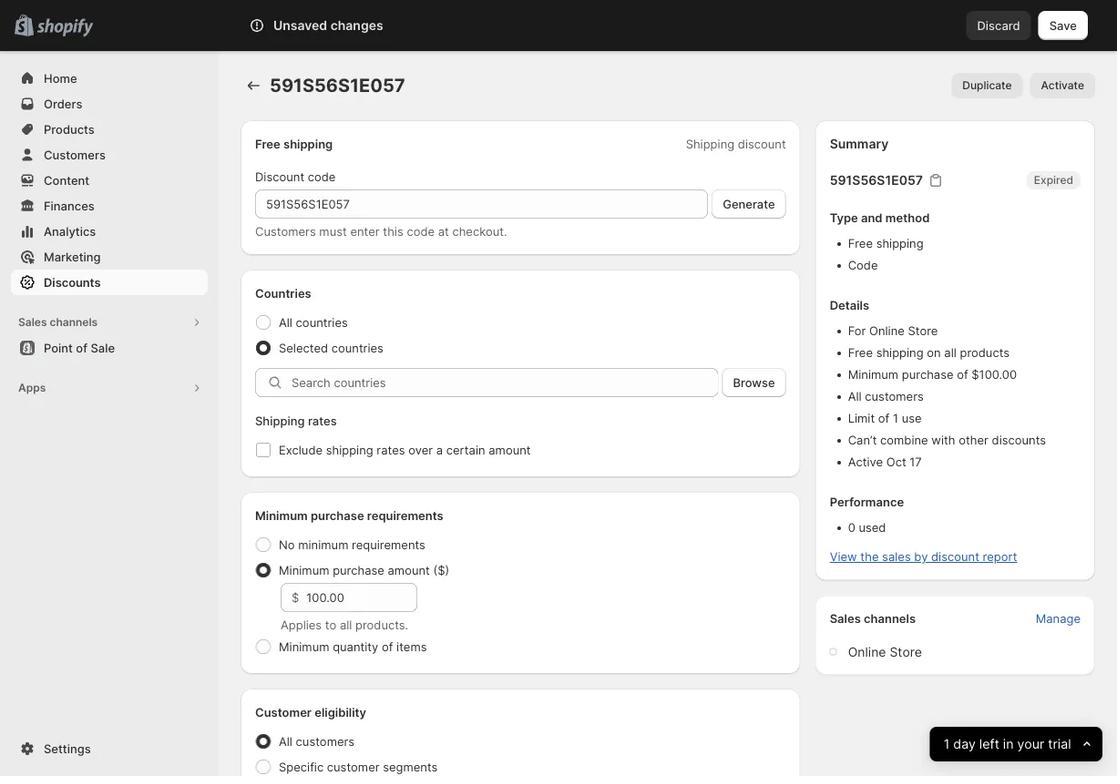 Task type: locate. For each thing, give the bounding box(es) containing it.
0 horizontal spatial code
[[308, 170, 336, 184]]

1 horizontal spatial 591s56s1e057
[[830, 173, 923, 188]]

countries for all countries
[[296, 315, 348, 329]]

summary
[[830, 136, 889, 152]]

Search countries text field
[[292, 368, 719, 397]]

channels up online store at the bottom right of the page
[[864, 612, 916, 626]]

0 vertical spatial purchase
[[902, 368, 954, 382]]

1 vertical spatial rates
[[377, 443, 405, 457]]

0 horizontal spatial rates
[[308, 414, 337, 428]]

online inside for online store free shipping on all products minimum purchase of $100.00 all customers limit of 1 use can't combine with other discounts active oct 17
[[869, 324, 905, 338]]

all
[[944, 346, 957, 360], [340, 618, 352, 632]]

1 vertical spatial sales channels
[[830, 612, 916, 626]]

1 vertical spatial channels
[[864, 612, 916, 626]]

method
[[886, 211, 930, 225]]

discount up generate
[[738, 137, 786, 151]]

sales channels button
[[11, 310, 208, 335]]

minimum up 'no'
[[255, 509, 308, 523]]

1 vertical spatial shipping
[[255, 414, 305, 428]]

minimum for minimum purchase amount ($)
[[279, 563, 329, 577]]

countries down all countries
[[331, 341, 384, 355]]

requirements up no minimum requirements
[[367, 509, 444, 523]]

shipping for exclude shipping rates over a certain amount
[[326, 443, 373, 457]]

finances
[[44, 199, 95, 213]]

all right to
[[340, 618, 352, 632]]

customers left must
[[255, 224, 316, 238]]

sales up online store at the bottom right of the page
[[830, 612, 861, 626]]

generate
[[723, 197, 775, 211]]

amount left ($)
[[388, 563, 430, 577]]

amount right certain
[[489, 443, 531, 457]]

analytics link
[[11, 219, 208, 244]]

customers
[[44, 148, 106, 162], [255, 224, 316, 238]]

minimum up limit
[[848, 368, 899, 382]]

over
[[408, 443, 433, 457]]

free shipping
[[255, 137, 333, 151]]

customers down products
[[44, 148, 106, 162]]

0 horizontal spatial 591s56s1e057
[[270, 74, 405, 97]]

of
[[76, 341, 87, 355], [957, 368, 968, 382], [878, 411, 890, 426], [382, 640, 393, 654]]

performance
[[830, 495, 904, 509]]

sales
[[882, 550, 911, 564]]

0 horizontal spatial discount
[[738, 137, 786, 151]]

purchase for requirements
[[311, 509, 364, 523]]

1 vertical spatial 1
[[944, 737, 950, 752]]

shipping for shipping discount
[[686, 137, 735, 151]]

free up code
[[848, 236, 873, 251]]

1 vertical spatial all
[[848, 390, 862, 404]]

home
[[44, 71, 77, 85]]

0 vertical spatial free
[[255, 137, 280, 151]]

code left at
[[407, 224, 435, 238]]

all countries
[[279, 315, 348, 329]]

rates up exclude at the left bottom of page
[[308, 414, 337, 428]]

$
[[292, 591, 299, 605]]

discount
[[255, 170, 305, 184]]

0 vertical spatial customers
[[44, 148, 106, 162]]

used
[[859, 521, 886, 535]]

sales channels up online store at the bottom right of the page
[[830, 612, 916, 626]]

shipping right exclude at the left bottom of page
[[326, 443, 373, 457]]

all down customer
[[279, 735, 293, 749]]

customers for customers must enter this code at checkout.
[[255, 224, 316, 238]]

minimum down applies
[[279, 640, 329, 654]]

requirements for no minimum requirements
[[352, 538, 426, 552]]

of left the sale
[[76, 341, 87, 355]]

of inside button
[[76, 341, 87, 355]]

no
[[279, 538, 295, 552]]

online
[[869, 324, 905, 338], [848, 644, 886, 660]]

code
[[848, 258, 878, 272]]

all up limit
[[848, 390, 862, 404]]

browse button
[[722, 368, 786, 397]]

1 vertical spatial code
[[407, 224, 435, 238]]

view the sales by discount report link
[[830, 550, 1017, 564]]

specific customer segments
[[279, 760, 438, 774]]

sales inside button
[[18, 316, 47, 329]]

1 vertical spatial all
[[340, 618, 352, 632]]

unsaved
[[273, 18, 327, 33]]

1 vertical spatial free
[[848, 236, 873, 251]]

minimum
[[848, 368, 899, 382], [255, 509, 308, 523], [279, 563, 329, 577], [279, 640, 329, 654]]

shipping down method
[[876, 236, 924, 251]]

0 horizontal spatial amount
[[388, 563, 430, 577]]

purchase down no minimum requirements
[[333, 563, 384, 577]]

1 left use
[[893, 411, 899, 426]]

channels up the point of sale
[[50, 316, 98, 329]]

requirements
[[367, 509, 444, 523], [352, 538, 426, 552]]

1 vertical spatial countries
[[331, 341, 384, 355]]

apps button
[[11, 375, 208, 401]]

all
[[279, 315, 293, 329], [848, 390, 862, 404], [279, 735, 293, 749]]

duplicate
[[963, 79, 1012, 92]]

requirements for minimum purchase requirements
[[367, 509, 444, 523]]

purchase up the minimum
[[311, 509, 364, 523]]

all down countries
[[279, 315, 293, 329]]

1 vertical spatial store
[[890, 644, 922, 660]]

of down products
[[957, 368, 968, 382]]

purchase down on
[[902, 368, 954, 382]]

rates left the over
[[377, 443, 405, 457]]

shipping
[[283, 137, 333, 151], [876, 236, 924, 251], [876, 346, 924, 360], [326, 443, 373, 457]]

shipping for free shipping code
[[876, 236, 924, 251]]

trial
[[1049, 737, 1072, 752]]

orders link
[[11, 91, 208, 117]]

discard button
[[966, 11, 1031, 40]]

selected countries
[[279, 341, 384, 355]]

requirements up minimum purchase amount ($)
[[352, 538, 426, 552]]

1 vertical spatial online
[[848, 644, 886, 660]]

discount code
[[255, 170, 336, 184]]

all right on
[[944, 346, 957, 360]]

home link
[[11, 66, 208, 91]]

free inside free shipping code
[[848, 236, 873, 251]]

0 horizontal spatial all
[[340, 618, 352, 632]]

activate button
[[1030, 73, 1095, 98]]

shipping for shipping rates
[[255, 414, 305, 428]]

shipping inside free shipping code
[[876, 236, 924, 251]]

customers inside for online store free shipping on all products minimum purchase of $100.00 all customers limit of 1 use can't combine with other discounts active oct 17
[[865, 390, 924, 404]]

1 horizontal spatial shipping
[[686, 137, 735, 151]]

591s56s1e057 up the type and method
[[830, 173, 923, 188]]

type
[[830, 211, 858, 225]]

minimum inside for online store free shipping on all products minimum purchase of $100.00 all customers limit of 1 use can't combine with other discounts active oct 17
[[848, 368, 899, 382]]

search button
[[294, 11, 823, 40]]

0 vertical spatial sales
[[18, 316, 47, 329]]

segments
[[383, 760, 438, 774]]

591s56s1e057 down search
[[270, 74, 405, 97]]

1 horizontal spatial all
[[944, 346, 957, 360]]

0 vertical spatial countries
[[296, 315, 348, 329]]

quantity
[[333, 640, 379, 654]]

shipping up discount code
[[283, 137, 333, 151]]

left
[[980, 737, 1000, 752]]

point of sale
[[44, 341, 115, 355]]

1 horizontal spatial 1
[[944, 737, 950, 752]]

sale
[[91, 341, 115, 355]]

0 horizontal spatial sales channels
[[18, 316, 98, 329]]

customers for customers
[[44, 148, 106, 162]]

activate
[[1041, 79, 1085, 92]]

limit
[[848, 411, 875, 426]]

0 vertical spatial customers
[[865, 390, 924, 404]]

sales
[[18, 316, 47, 329], [830, 612, 861, 626]]

1 horizontal spatial amount
[[489, 443, 531, 457]]

2 vertical spatial free
[[848, 346, 873, 360]]

0 horizontal spatial customers
[[296, 735, 355, 749]]

day
[[954, 737, 976, 752]]

0 vertical spatial online
[[869, 324, 905, 338]]

1 vertical spatial requirements
[[352, 538, 426, 552]]

0 used
[[848, 521, 886, 535]]

manage button
[[1025, 607, 1092, 632]]

minimum for minimum quantity of items
[[279, 640, 329, 654]]

countries for selected countries
[[331, 341, 384, 355]]

1 vertical spatial purchase
[[311, 509, 364, 523]]

oct
[[886, 455, 906, 469]]

2 vertical spatial all
[[279, 735, 293, 749]]

generate button
[[712, 190, 786, 219]]

0 horizontal spatial 1
[[893, 411, 899, 426]]

can't
[[848, 433, 877, 447]]

marketing link
[[11, 244, 208, 270]]

0 horizontal spatial channels
[[50, 316, 98, 329]]

free up discount
[[255, 137, 280, 151]]

all inside for online store free shipping on all products minimum purchase of $100.00 all customers limit of 1 use can't combine with other discounts active oct 17
[[848, 390, 862, 404]]

0 vertical spatial amount
[[489, 443, 531, 457]]

discount right by
[[931, 550, 980, 564]]

countries up selected countries
[[296, 315, 348, 329]]

rates
[[308, 414, 337, 428], [377, 443, 405, 457]]

purchase
[[902, 368, 954, 382], [311, 509, 364, 523], [333, 563, 384, 577]]

1 vertical spatial discount
[[931, 550, 980, 564]]

0 vertical spatial 591s56s1e057
[[270, 74, 405, 97]]

must
[[319, 224, 347, 238]]

0 horizontal spatial shipping
[[255, 414, 305, 428]]

sales channels up point
[[18, 316, 98, 329]]

shipping left on
[[876, 346, 924, 360]]

0 vertical spatial all
[[944, 346, 957, 360]]

amount
[[489, 443, 531, 457], [388, 563, 430, 577]]

0 vertical spatial shipping
[[686, 137, 735, 151]]

expired
[[1034, 174, 1074, 187]]

0 vertical spatial all
[[279, 315, 293, 329]]

sales up point
[[18, 316, 47, 329]]

1 vertical spatial customers
[[255, 224, 316, 238]]

1 horizontal spatial customers
[[865, 390, 924, 404]]

1 day left in your trial
[[944, 737, 1072, 752]]

0 horizontal spatial sales
[[18, 316, 47, 329]]

0 vertical spatial requirements
[[367, 509, 444, 523]]

1 horizontal spatial customers
[[255, 224, 316, 238]]

minimum up the $
[[279, 563, 329, 577]]

0 vertical spatial 1
[[893, 411, 899, 426]]

0 vertical spatial sales channels
[[18, 316, 98, 329]]

free down for
[[848, 346, 873, 360]]

0 horizontal spatial customers
[[44, 148, 106, 162]]

1 vertical spatial sales
[[830, 612, 861, 626]]

591s56s1e057
[[270, 74, 405, 97], [830, 173, 923, 188]]

code right discount
[[308, 170, 336, 184]]

discount
[[738, 137, 786, 151], [931, 550, 980, 564]]

1 horizontal spatial channels
[[864, 612, 916, 626]]

customers up use
[[865, 390, 924, 404]]

shipping up generate
[[686, 137, 735, 151]]

shipping up exclude at the left bottom of page
[[255, 414, 305, 428]]

with
[[932, 433, 956, 447]]

shipping
[[686, 137, 735, 151], [255, 414, 305, 428]]

2 vertical spatial purchase
[[333, 563, 384, 577]]

0 vertical spatial store
[[908, 324, 938, 338]]

on
[[927, 346, 941, 360]]

1 left 'day'
[[944, 737, 950, 752]]

countries
[[255, 286, 311, 300]]

customers down customer eligibility
[[296, 735, 355, 749]]

countries
[[296, 315, 348, 329], [331, 341, 384, 355]]

0 vertical spatial channels
[[50, 316, 98, 329]]

1 inside for online store free shipping on all products minimum purchase of $100.00 all customers limit of 1 use can't combine with other discounts active oct 17
[[893, 411, 899, 426]]



Task type: vqa. For each thing, say whether or not it's contained in the screenshot.
Oct
yes



Task type: describe. For each thing, give the bounding box(es) containing it.
content link
[[11, 168, 208, 193]]

details
[[830, 298, 870, 313]]

free inside for online store free shipping on all products minimum purchase of $100.00 all customers limit of 1 use can't combine with other discounts active oct 17
[[848, 346, 873, 360]]

your
[[1018, 737, 1045, 752]]

customer
[[327, 760, 380, 774]]

all for selected countries
[[279, 315, 293, 329]]

save
[[1050, 18, 1077, 32]]

discounts link
[[11, 270, 208, 295]]

purchase for amount
[[333, 563, 384, 577]]

products
[[960, 346, 1010, 360]]

$100.00
[[972, 368, 1017, 382]]

0 vertical spatial code
[[308, 170, 336, 184]]

at
[[438, 224, 449, 238]]

checkout.
[[452, 224, 507, 238]]

minimum for minimum purchase requirements
[[255, 509, 308, 523]]

1 vertical spatial amount
[[388, 563, 430, 577]]

sales channels inside sales channels button
[[18, 316, 98, 329]]

search
[[324, 18, 363, 32]]

combine
[[880, 433, 928, 447]]

free for free shipping code
[[848, 236, 873, 251]]

1 inside 1 day left in your trial dropdown button
[[944, 737, 950, 752]]

certain
[[446, 443, 485, 457]]

manage
[[1036, 612, 1081, 626]]

shipping for free shipping
[[283, 137, 333, 151]]

unsaved changes
[[273, 18, 383, 33]]

settings
[[44, 742, 91, 756]]

shopify image
[[37, 19, 93, 37]]

report
[[983, 550, 1017, 564]]

to
[[325, 618, 337, 632]]

1 horizontal spatial sales channels
[[830, 612, 916, 626]]

discounts
[[992, 433, 1046, 447]]

online store
[[848, 644, 922, 660]]

$ text field
[[306, 583, 417, 612]]

customer
[[255, 705, 312, 720]]

use
[[902, 411, 922, 426]]

0
[[848, 521, 856, 535]]

all customers
[[279, 735, 355, 749]]

of down products. on the left bottom of the page
[[382, 640, 393, 654]]

finances link
[[11, 193, 208, 219]]

in
[[1003, 737, 1014, 752]]

this
[[383, 224, 403, 238]]

1 vertical spatial 591s56s1e057
[[830, 173, 923, 188]]

($)
[[433, 563, 449, 577]]

shipping inside for online store free shipping on all products minimum purchase of $100.00 all customers limit of 1 use can't combine with other discounts active oct 17
[[876, 346, 924, 360]]

1 horizontal spatial discount
[[931, 550, 980, 564]]

type and method
[[830, 211, 930, 225]]

1 day left in your trial button
[[930, 727, 1103, 762]]

for
[[848, 324, 866, 338]]

view the sales by discount report
[[830, 550, 1017, 564]]

customer eligibility
[[255, 705, 366, 720]]

17
[[910, 455, 922, 469]]

point of sale link
[[11, 335, 208, 361]]

and
[[861, 211, 883, 225]]

purchase inside for online store free shipping on all products minimum purchase of $100.00 all customers limit of 1 use can't combine with other discounts active oct 17
[[902, 368, 954, 382]]

0 vertical spatial discount
[[738, 137, 786, 151]]

1 vertical spatial customers
[[296, 735, 355, 749]]

free shipping code
[[848, 236, 924, 272]]

store inside for online store free shipping on all products minimum purchase of $100.00 all customers limit of 1 use can't combine with other discounts active oct 17
[[908, 324, 938, 338]]

customers must enter this code at checkout.
[[255, 224, 507, 238]]

items
[[397, 640, 427, 654]]

shipping rates
[[255, 414, 337, 428]]

by
[[914, 550, 928, 564]]

exclude shipping rates over a certain amount
[[279, 443, 531, 457]]

0 vertical spatial rates
[[308, 414, 337, 428]]

orders
[[44, 97, 82, 111]]

view
[[830, 550, 857, 564]]

free for free shipping
[[255, 137, 280, 151]]

shipping discount
[[686, 137, 786, 151]]

minimum quantity of items
[[279, 640, 427, 654]]

products.
[[355, 618, 408, 632]]

minimum purchase amount ($)
[[279, 563, 449, 577]]

specific
[[279, 760, 324, 774]]

enter
[[350, 224, 380, 238]]

for online store free shipping on all products minimum purchase of $100.00 all customers limit of 1 use can't combine with other discounts active oct 17
[[848, 324, 1046, 469]]

no minimum requirements
[[279, 538, 426, 552]]

channels inside button
[[50, 316, 98, 329]]

discard
[[977, 18, 1020, 32]]

duplicate link
[[952, 73, 1023, 98]]

Discount code text field
[[255, 190, 708, 219]]

applies
[[281, 618, 322, 632]]

exclude
[[279, 443, 323, 457]]

point
[[44, 341, 73, 355]]

content
[[44, 173, 89, 187]]

1 horizontal spatial code
[[407, 224, 435, 238]]

the
[[861, 550, 879, 564]]

all inside for online store free shipping on all products minimum purchase of $100.00 all customers limit of 1 use can't combine with other discounts active oct 17
[[944, 346, 957, 360]]

apps
[[18, 381, 46, 395]]

of right limit
[[878, 411, 890, 426]]

other
[[959, 433, 989, 447]]

applies to all products.
[[281, 618, 408, 632]]

analytics
[[44, 224, 96, 238]]

point of sale button
[[0, 335, 219, 361]]

1 horizontal spatial sales
[[830, 612, 861, 626]]

save button
[[1039, 11, 1088, 40]]

all for specific customer segments
[[279, 735, 293, 749]]

1 horizontal spatial rates
[[377, 443, 405, 457]]

selected
[[279, 341, 328, 355]]

customers link
[[11, 142, 208, 168]]

settings link
[[11, 736, 208, 762]]

products
[[44, 122, 95, 136]]



